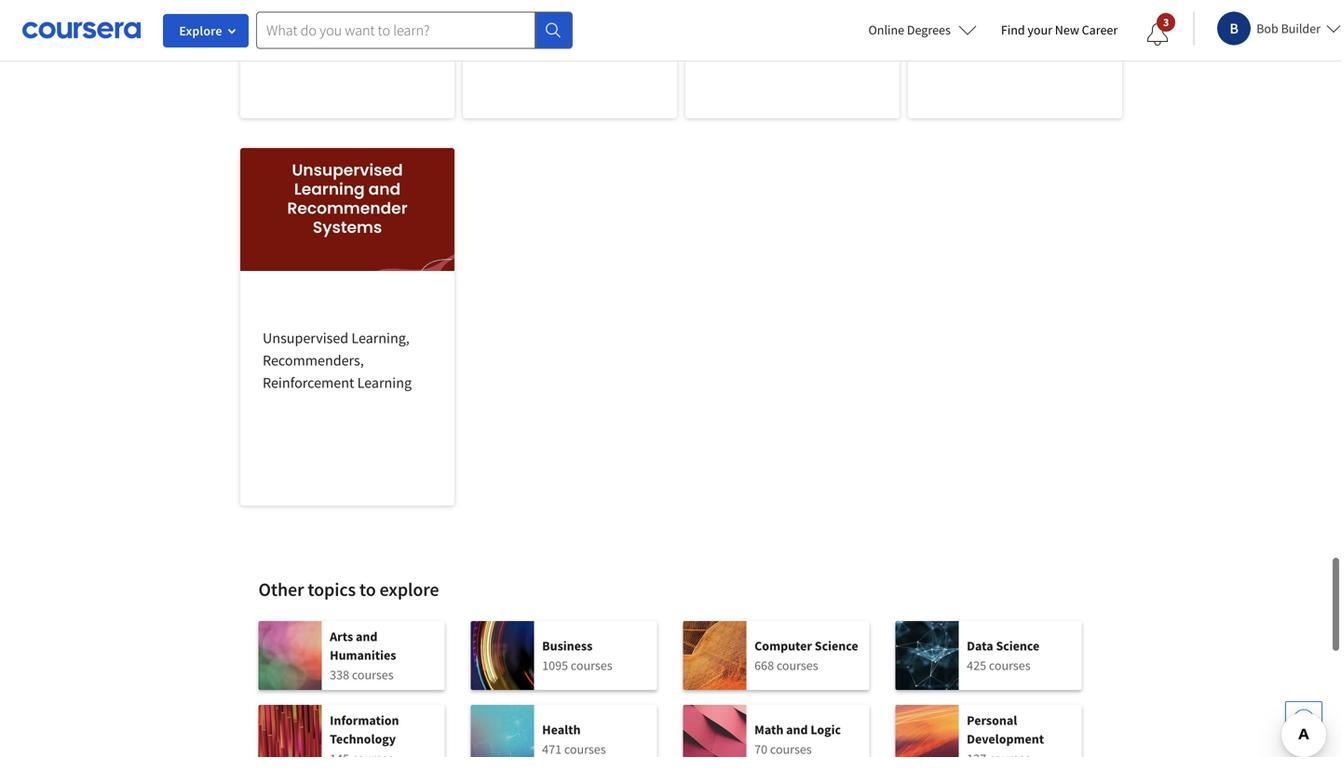 Task type: vqa. For each thing, say whether or not it's contained in the screenshot.
the 425
yes



Task type: locate. For each thing, give the bounding box(es) containing it.
1 vertical spatial and
[[786, 722, 808, 738]]

0 vertical spatial and
[[356, 628, 378, 645]]

and for math
[[786, 722, 808, 738]]

science inside data science 425 courses
[[996, 638, 1040, 654]]

bob builder
[[1257, 20, 1321, 37]]

online degrees
[[869, 21, 951, 38]]

coursera image
[[22, 15, 141, 45]]

your
[[1028, 21, 1053, 38]]

science
[[815, 638, 859, 654], [996, 638, 1040, 654]]

None search field
[[256, 12, 573, 49]]

and
[[356, 628, 378, 645], [786, 722, 808, 738]]

list
[[259, 621, 1083, 757]]

courses down business at the left of the page
[[571, 657, 613, 674]]

bob
[[1257, 20, 1279, 37]]

information
[[330, 712, 399, 729]]

courses
[[571, 657, 613, 674], [777, 657, 819, 674], [989, 657, 1031, 674], [352, 667, 394, 683]]

computer science 668 courses
[[755, 638, 859, 674]]

What do you want to learn? text field
[[256, 12, 536, 49]]

explore
[[179, 22, 222, 39]]

business 1095 courses
[[542, 638, 613, 674]]

1 science from the left
[[815, 638, 859, 654]]

find
[[1001, 21, 1025, 38]]

1095
[[542, 657, 568, 674]]

1 horizontal spatial science
[[996, 638, 1040, 654]]

recommenders,
[[263, 351, 364, 370]]

online degrees button
[[854, 9, 992, 50]]

information technology link
[[259, 705, 445, 757]]

0 horizontal spatial and
[[356, 628, 378, 645]]

0 horizontal spatial science
[[815, 638, 859, 654]]

science inside computer science 668 courses
[[815, 638, 859, 654]]

1 horizontal spatial and
[[786, 722, 808, 738]]

personal development
[[967, 712, 1044, 748]]

math and logic
[[755, 722, 841, 738]]

courses down computer at the bottom of page
[[777, 657, 819, 674]]

and right math
[[786, 722, 808, 738]]

computer
[[755, 638, 812, 654]]

3 button
[[1132, 12, 1184, 57]]

degrees
[[907, 21, 951, 38]]

health
[[542, 722, 581, 738]]

2 science from the left
[[996, 638, 1040, 654]]

other topics to explore
[[259, 578, 439, 601]]

information technology
[[330, 712, 399, 748]]

development
[[967, 731, 1044, 748]]

courses inside data science 425 courses
[[989, 657, 1031, 674]]

science right data at the bottom right
[[996, 638, 1040, 654]]

business
[[542, 638, 593, 654]]

personal
[[967, 712, 1018, 729]]

online
[[869, 21, 905, 38]]

explore button
[[163, 14, 249, 48]]

science right computer at the bottom of page
[[815, 638, 859, 654]]

data science 425 courses
[[967, 638, 1040, 674]]

courses down humanities
[[352, 667, 394, 683]]

and for arts
[[356, 628, 378, 645]]

courses right 425
[[989, 657, 1031, 674]]

and inside "arts and humanities 338 courses"
[[356, 628, 378, 645]]

and up humanities
[[356, 628, 378, 645]]

learning,
[[352, 329, 410, 347]]

math and logic link
[[683, 705, 870, 757]]

logic
[[811, 722, 841, 738]]

show notifications image
[[1147, 23, 1169, 46]]

arts
[[330, 628, 353, 645]]



Task type: describe. For each thing, give the bounding box(es) containing it.
find your new career
[[1001, 21, 1118, 38]]

courses inside "arts and humanities 338 courses"
[[352, 667, 394, 683]]

builder
[[1282, 20, 1321, 37]]

unsupervised
[[263, 329, 349, 347]]

arts and humanities 338 courses
[[330, 628, 396, 683]]

personal development link
[[896, 705, 1082, 757]]

data
[[967, 638, 994, 654]]

list containing arts and humanities
[[259, 621, 1083, 757]]

health link
[[471, 705, 657, 757]]

other
[[259, 578, 304, 601]]

learning
[[357, 374, 412, 392]]

science for 425 courses
[[996, 638, 1040, 654]]

science for 668 courses
[[815, 638, 859, 654]]

humanities
[[330, 647, 396, 664]]

to
[[360, 578, 376, 601]]

425
[[967, 657, 987, 674]]

3
[[1164, 15, 1170, 29]]

help center image
[[1293, 709, 1315, 731]]

new
[[1055, 21, 1080, 38]]

technology
[[330, 731, 396, 748]]

find your new career link
[[992, 19, 1127, 42]]

topics
[[308, 578, 356, 601]]

explore
[[380, 578, 439, 601]]

b
[[1230, 19, 1239, 38]]

338
[[330, 667, 349, 683]]

courses inside computer science 668 courses
[[777, 657, 819, 674]]

unsupervised learning, recommenders, reinforcement learning
[[263, 329, 412, 392]]

reinforcement
[[263, 374, 354, 392]]

unsupervised learning, recommenders, reinforcement learning link
[[240, 148, 455, 506]]

courses inside business 1095 courses
[[571, 657, 613, 674]]

math
[[755, 722, 784, 738]]

career
[[1082, 21, 1118, 38]]

668
[[755, 657, 774, 674]]



